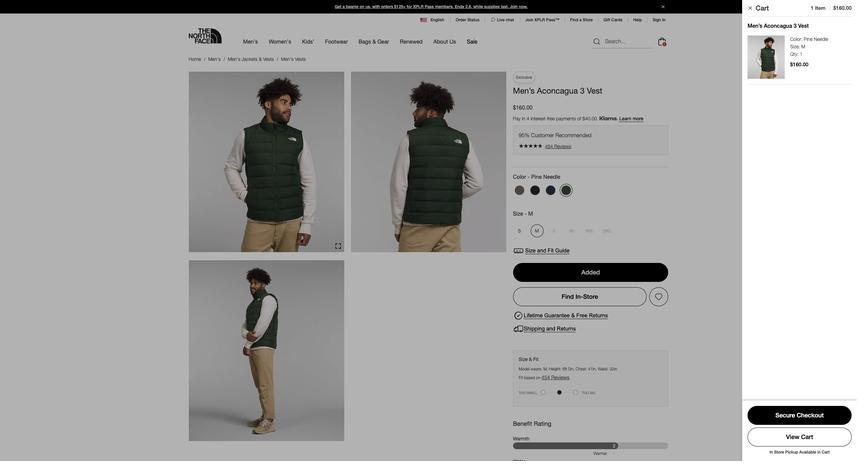 Task type: vqa. For each thing, say whether or not it's contained in the screenshot.
Store a
yes



Task type: locate. For each thing, give the bounding box(es) containing it.
learn
[[620, 116, 632, 121]]

1 vertical spatial men's
[[513, 86, 535, 95]]

$160.00 for men's aconcagua 3 vest
[[513, 104, 533, 110]]

warmer
[[594, 451, 608, 456]]

benefit rating
[[513, 420, 552, 427]]

in left 4
[[522, 116, 526, 121]]

0 horizontal spatial $160.00
[[513, 104, 533, 110]]

reviews down the 6ft
[[552, 374, 570, 380]]

0 vertical spatial 454 reviews link
[[519, 143, 663, 149]]

1 horizontal spatial men's
[[748, 23, 763, 29]]

1 vertical spatial men's aconcagua 3 vest
[[513, 86, 603, 95]]

0 horizontal spatial needle
[[544, 173, 561, 180]]

Pine Needle radio
[[560, 184, 573, 197]]

in store pickup available in cart
[[770, 450, 831, 455]]

kids' link
[[302, 32, 315, 51]]

0 horizontal spatial close image
[[659, 5, 668, 8]]

2 horizontal spatial m
[[802, 44, 806, 49]]

too left big
[[582, 391, 589, 395]]

0 vertical spatial in
[[663, 18, 666, 22]]

1 item
[[812, 5, 828, 11]]

1 vertical spatial in
[[770, 450, 774, 455]]

m up the m button
[[529, 210, 534, 217]]

fit based on 454 reviews
[[519, 374, 570, 380]]

payments
[[557, 116, 577, 121]]

vests
[[263, 56, 274, 62], [295, 56, 306, 62]]

vests down kids' "link"
[[295, 56, 306, 62]]

0 vertical spatial 454
[[546, 143, 554, 149]]

0 vertical spatial $160.00
[[834, 5, 852, 11]]

1 vertical spatial size
[[526, 248, 536, 254]]

0 horizontal spatial and
[[538, 248, 547, 254]]

women's link
[[269, 32, 292, 51]]

secure
[[776, 412, 796, 419]]

model wears: m, height: 6ft 0in, chest: 41in, waist: 32in
[[519, 366, 618, 372]]

on left us,
[[360, 4, 365, 9]]

aconcagua
[[765, 23, 793, 29], [537, 86, 578, 95]]

size down the m button
[[526, 248, 536, 254]]

men's right "home" link
[[208, 56, 221, 62]]

join xplr pass™ link
[[526, 18, 560, 22]]

0 vertical spatial aconcagua
[[765, 23, 793, 29]]

size up model
[[519, 356, 528, 362]]

1 horizontal spatial m
[[536, 228, 539, 234]]

vest
[[799, 23, 810, 29], [587, 86, 603, 95]]

1 horizontal spatial join
[[526, 18, 534, 22]]

needle right color:
[[815, 36, 829, 42]]

m right s button
[[536, 228, 539, 234]]

0 horizontal spatial men's link
[[208, 56, 221, 62]]

kids'
[[302, 38, 315, 45]]

1 vertical spatial fit
[[534, 356, 539, 362]]

xplr right for
[[413, 4, 424, 9]]

and down the m button
[[538, 248, 547, 254]]

0 horizontal spatial 1
[[664, 42, 666, 46]]

us
[[450, 38, 457, 45]]

help link
[[634, 18, 643, 22]]

men's link right "home" link
[[208, 56, 221, 62]]

gift cards link
[[604, 18, 623, 22]]

0 horizontal spatial cart
[[756, 4, 770, 12]]

1 horizontal spatial needle
[[815, 36, 829, 42]]

0 vertical spatial -
[[528, 173, 530, 180]]

0 horizontal spatial in
[[663, 18, 666, 22]]

1 vertical spatial cart
[[802, 433, 814, 441]]

3 / from the left
[[277, 56, 279, 62]]

454 down m,
[[542, 374, 550, 380]]

3 up of
[[581, 86, 585, 95]]

on right based
[[536, 375, 541, 380]]

0 vertical spatial xplr
[[413, 4, 424, 9]]

vests right jackets on the left
[[263, 56, 274, 62]]

find left the in-
[[562, 293, 574, 300]]

cart
[[756, 4, 770, 12], [802, 433, 814, 441], [823, 450, 831, 455]]

2 horizontal spatial fit
[[548, 248, 554, 254]]

close image
[[659, 5, 668, 8], [748, 5, 754, 11]]

men's down exclusive
[[513, 86, 535, 95]]

1 for 1 item
[[812, 5, 814, 11]]

find for find in-store
[[562, 293, 574, 300]]

men's aconcagua 3 vest up color:
[[748, 23, 810, 29]]

color option group
[[513, 184, 669, 200]]

3xl
[[604, 228, 612, 234]]

find inside find in-store button
[[562, 293, 574, 300]]

reviews down 95% customer recommended
[[555, 143, 572, 149]]

454 reviews link down recommended
[[519, 143, 663, 149]]

1 left item
[[812, 5, 814, 11]]

store
[[583, 18, 593, 22], [584, 293, 599, 300], [775, 450, 785, 455]]

a inside "link"
[[343, 4, 345, 9]]

shipping and returns
[[524, 326, 576, 332]]

/ left "men's vests" 'link'
[[277, 56, 279, 62]]

men's up men's aconcagua 3 vest image
[[748, 23, 763, 29]]

1 vertical spatial 454 reviews link
[[542, 374, 570, 380]]

and down guarantee
[[547, 326, 556, 332]]

1 vertical spatial 454
[[542, 374, 550, 380]]

1 vertical spatial -
[[525, 210, 527, 217]]

2.6,
[[466, 4, 473, 9]]

m right the size:
[[802, 44, 806, 49]]

in left pickup
[[770, 450, 774, 455]]

too left small
[[519, 391, 526, 395]]

4
[[527, 116, 530, 121]]

gift
[[604, 18, 611, 22]]

size for size - m
[[513, 210, 524, 217]]

cart right available
[[823, 450, 831, 455]]

a for store
[[580, 18, 582, 22]]

get a beanie on us, with orders $125+ for xplr pass members. ends 2.6, while supplies last. join now. link
[[0, 0, 858, 14]]

returns down the lifetime guarantee & free returns
[[557, 326, 576, 332]]

1 vertical spatial men's link
[[208, 56, 221, 62]]

fit inside button
[[548, 248, 554, 254]]

men's up men's jackets & vests "link"
[[243, 38, 258, 45]]

store up "free"
[[584, 293, 599, 300]]

size - m
[[513, 210, 534, 217]]

1 horizontal spatial pine
[[805, 36, 813, 42]]

close image up sign in
[[659, 5, 668, 8]]

$40.00.
[[583, 116, 599, 121]]

1 vertical spatial xplr
[[535, 18, 546, 22]]

a right "get"
[[343, 4, 345, 9]]

aconcagua up pay in 4 interest-free payments of $40.00.
[[537, 86, 578, 95]]

1 horizontal spatial in
[[818, 450, 821, 455]]

vest up $40.00.
[[587, 86, 603, 95]]

fit up wears:
[[534, 356, 539, 362]]

benefit
[[513, 420, 533, 427]]

1 horizontal spatial returns
[[590, 313, 609, 318]]

1 horizontal spatial /
[[224, 56, 225, 62]]

0 horizontal spatial xplr
[[413, 4, 424, 9]]

bags & gear
[[359, 38, 389, 45]]

0 vertical spatial and
[[538, 248, 547, 254]]

home / men's / men's jackets & vests / men's vests
[[189, 56, 306, 62]]

help
[[634, 18, 643, 22]]

fit left guide
[[548, 248, 554, 254]]

in
[[522, 116, 526, 121], [818, 450, 821, 455]]

1 vertical spatial pine
[[532, 173, 542, 180]]

1 right qty:
[[801, 51, 803, 57]]

size inside button
[[526, 248, 536, 254]]

height:
[[550, 366, 562, 372]]

1 vertical spatial store
[[584, 293, 599, 300]]

0 horizontal spatial /
[[204, 56, 206, 62]]

2 vertical spatial cart
[[823, 450, 831, 455]]

a
[[343, 4, 345, 9], [580, 18, 582, 22]]

3 inside men's aconcagua 3 vest link
[[794, 23, 797, 29]]

1 too from the left
[[519, 391, 526, 395]]

1 down sign in button on the top right
[[664, 42, 666, 46]]

find in-store
[[562, 293, 599, 300]]

m button
[[531, 225, 544, 237]]

size for size & fit
[[519, 356, 528, 362]]

0 horizontal spatial men's aconcagua 3 vest
[[513, 86, 603, 95]]

2 horizontal spatial $160.00
[[834, 5, 852, 11]]

size up s at the right
[[513, 210, 524, 217]]

added
[[582, 269, 601, 276]]

learn more
[[620, 116, 644, 121]]

/ right home at the left of page
[[204, 56, 206, 62]]

0 vertical spatial a
[[343, 4, 345, 9]]

a left gift
[[580, 18, 582, 22]]

cart right view on the right bottom
[[802, 433, 814, 441]]

-
[[528, 173, 530, 180], [525, 210, 527, 217]]

in right sign
[[663, 18, 666, 22]]

ends
[[455, 4, 465, 9]]

1 vertical spatial in
[[818, 450, 821, 455]]

1 horizontal spatial -
[[528, 173, 530, 180]]

1 vertical spatial aconcagua
[[537, 86, 578, 95]]

0 vertical spatial 1
[[812, 5, 814, 11]]

pass
[[425, 4, 434, 9]]

3 up color:
[[794, 23, 797, 29]]

men's aconcagua 3 vest up pay in 4 interest-free payments of $40.00.
[[513, 86, 603, 95]]

pine up tnf black image
[[532, 173, 542, 180]]

xplr
[[413, 4, 424, 9], [535, 18, 546, 22]]

0 horizontal spatial a
[[343, 4, 345, 9]]

join inside "link"
[[510, 4, 518, 9]]

store left pickup
[[775, 450, 785, 455]]

store left gift
[[583, 18, 593, 22]]

0 vertical spatial find
[[571, 18, 579, 22]]

added button
[[513, 263, 669, 282]]

pine needle image
[[562, 186, 571, 195]]

sign in
[[653, 18, 666, 22]]

0 vertical spatial size
[[513, 210, 524, 217]]

aconcagua up color:
[[765, 23, 793, 29]]

small
[[527, 391, 538, 395]]

tnf black image
[[531, 186, 540, 195]]

0 vertical spatial returns
[[590, 313, 609, 318]]

0 horizontal spatial pine
[[532, 173, 542, 180]]

- right color
[[528, 173, 530, 180]]

list box containing s
[[513, 225, 669, 237]]

cart up men's aconcagua 3 vest link
[[756, 4, 770, 12]]

men's
[[748, 23, 763, 29], [513, 86, 535, 95]]

$160.00 down qty:
[[791, 62, 809, 67]]

0 horizontal spatial -
[[525, 210, 527, 217]]

2 / from the left
[[224, 56, 225, 62]]

recommended
[[556, 132, 592, 138]]

1 horizontal spatial too
[[582, 391, 589, 395]]

l button
[[549, 225, 562, 237]]

& left "free"
[[572, 313, 575, 318]]

1 horizontal spatial on
[[536, 375, 541, 380]]

and
[[538, 248, 547, 254], [547, 326, 556, 332]]

vest up color:
[[799, 23, 810, 29]]

returns right "free"
[[590, 313, 609, 318]]

0 vertical spatial needle
[[815, 36, 829, 42]]

order
[[456, 18, 467, 22]]

0 horizontal spatial vests
[[263, 56, 274, 62]]

2 vertical spatial fit
[[519, 375, 523, 380]]

Falcon Brown radio
[[513, 184, 526, 197]]

1 vertical spatial 1
[[664, 42, 666, 46]]

store inside button
[[584, 293, 599, 300]]

454 inside "link"
[[546, 143, 554, 149]]

0 horizontal spatial on
[[360, 4, 365, 9]]

1 vertical spatial a
[[580, 18, 582, 22]]

pass™
[[547, 18, 560, 22]]

falcon brown image
[[515, 186, 525, 195]]

women's
[[269, 38, 292, 45]]

men's left jackets on the left
[[228, 56, 241, 62]]

454 down 95% customer recommended
[[546, 143, 554, 149]]

1 horizontal spatial 3
[[794, 23, 797, 29]]

$160.00 up 4
[[513, 104, 533, 110]]

2 vertical spatial m
[[536, 228, 539, 234]]

men's vests link
[[281, 56, 306, 62]]

2 vertical spatial $160.00
[[513, 104, 533, 110]]

for
[[407, 4, 412, 9]]

0 vertical spatial fit
[[548, 248, 554, 254]]

open full screen image
[[336, 244, 341, 249]]

0 vertical spatial on
[[360, 4, 365, 9]]

0 vertical spatial pine
[[805, 36, 813, 42]]

xplr left 'pass™'
[[535, 18, 546, 22]]

too small
[[519, 391, 538, 395]]

1 horizontal spatial fit
[[534, 356, 539, 362]]

41in,
[[589, 366, 597, 372]]

0 vertical spatial reviews
[[555, 143, 572, 149]]

on inside fit based on 454 reviews
[[536, 375, 541, 380]]

color
[[513, 173, 527, 180]]

454
[[546, 143, 554, 149], [542, 374, 550, 380]]

1 vertical spatial reviews
[[552, 374, 570, 380]]

1 horizontal spatial vest
[[799, 23, 810, 29]]

and for shipping
[[547, 326, 556, 332]]

the north face home page image
[[189, 28, 222, 44]]

needle inside "color: pine needle size: m qty: 1"
[[815, 36, 829, 42]]

0 vertical spatial 3
[[794, 23, 797, 29]]

0 horizontal spatial m
[[529, 210, 534, 217]]

1 for 1
[[664, 42, 666, 46]]

men's link up men's jackets & vests "link"
[[243, 32, 258, 51]]

find right 'pass™'
[[571, 18, 579, 22]]

/ left jackets on the left
[[224, 56, 225, 62]]

1 horizontal spatial close image
[[748, 5, 754, 11]]

join right last.
[[510, 4, 518, 9]]

in right available
[[818, 450, 821, 455]]

2 vertical spatial size
[[519, 356, 528, 362]]

1 vertical spatial returns
[[557, 326, 576, 332]]

1 vertical spatial find
[[562, 293, 574, 300]]

needle up summit navy option
[[544, 173, 561, 180]]

bags & gear link
[[359, 32, 389, 51]]

fit left based
[[519, 375, 523, 380]]

$160.00 right item
[[834, 5, 852, 11]]

m inside "color: pine needle size: m qty: 1"
[[802, 44, 806, 49]]

live chat button
[[491, 17, 515, 23]]

join down "now."
[[526, 18, 534, 22]]

454 reviews link
[[519, 143, 663, 149], [542, 374, 570, 380]]

model
[[519, 366, 530, 372]]

live
[[497, 18, 505, 22]]

- up s button
[[525, 210, 527, 217]]

Search search field
[[592, 35, 653, 48]]

close image up men's aconcagua 3 vest link
[[748, 5, 754, 11]]

qty:
[[791, 51, 799, 57]]

454 reviews link down 'height:'
[[542, 374, 570, 380]]

xxl button
[[584, 225, 597, 237]]

with
[[373, 4, 380, 9]]

orders
[[381, 4, 394, 9]]

list box
[[513, 225, 669, 237]]

footwear
[[325, 38, 348, 45]]

men's aconcagua 3 vest image
[[748, 36, 786, 79]]

men's down "women's" link
[[281, 56, 294, 62]]

& right jackets on the left
[[259, 56, 262, 62]]

0 horizontal spatial fit
[[519, 375, 523, 380]]

1 vertical spatial $160.00
[[791, 62, 809, 67]]

pine right color:
[[805, 36, 813, 42]]

0 horizontal spatial vest
[[587, 86, 603, 95]]

1 vertical spatial on
[[536, 375, 541, 380]]

1 horizontal spatial cart
[[802, 433, 814, 441]]

pickup
[[786, 450, 799, 455]]

1 vertical spatial needle
[[544, 173, 561, 180]]

in-
[[576, 293, 584, 300]]

2
[[614, 443, 616, 449]]

big
[[590, 391, 596, 395]]

0 vertical spatial join
[[510, 4, 518, 9]]

m
[[802, 44, 806, 49], [529, 210, 534, 217], [536, 228, 539, 234]]

2 horizontal spatial 1
[[812, 5, 814, 11]]

store for find a store
[[583, 18, 593, 22]]

2 too from the left
[[582, 391, 589, 395]]

1 horizontal spatial and
[[547, 326, 556, 332]]

2 horizontal spatial /
[[277, 56, 279, 62]]

0 vertical spatial cart
[[756, 4, 770, 12]]

wears:
[[531, 366, 543, 372]]

1 horizontal spatial men's aconcagua 3 vest
[[748, 23, 810, 29]]



Task type: describe. For each thing, give the bounding box(es) containing it.
size & fit
[[519, 356, 539, 362]]

order status link
[[456, 18, 480, 22]]

TNF Black radio
[[529, 184, 542, 197]]

shipping and returns button
[[513, 324, 576, 335]]

2 vertical spatial store
[[775, 450, 785, 455]]

order status
[[456, 18, 480, 22]]

more
[[633, 116, 644, 121]]

0 horizontal spatial men's
[[513, 86, 535, 95]]

1 horizontal spatial in
[[770, 450, 774, 455]]

1 link
[[657, 36, 668, 47]]

english
[[431, 18, 445, 22]]

1 vertical spatial m
[[529, 210, 534, 217]]

- for size
[[525, 210, 527, 217]]

available
[[800, 450, 817, 455]]

interest-
[[531, 116, 548, 121]]

1 / from the left
[[204, 56, 206, 62]]

too big
[[582, 391, 596, 395]]

color: pine needle size: m qty: 1
[[791, 36, 829, 57]]

a for beanie
[[343, 4, 345, 9]]

0 horizontal spatial aconcagua
[[537, 86, 578, 95]]

about
[[434, 38, 448, 45]]

and for size
[[538, 248, 547, 254]]

us,
[[366, 4, 371, 9]]

now.
[[519, 4, 528, 9]]

6ft
[[563, 366, 568, 372]]

1 vertical spatial vest
[[587, 86, 603, 95]]

warmth
[[513, 436, 530, 442]]

pay in 4 interest-free payments of $40.00.
[[513, 116, 600, 121]]

0 vertical spatial in
[[522, 116, 526, 121]]

m inside button
[[536, 228, 539, 234]]

- for color
[[528, 173, 530, 180]]

$160.00 for size: m
[[791, 62, 809, 67]]

xl button
[[566, 225, 579, 237]]

size:
[[791, 44, 801, 49]]

chest:
[[576, 366, 588, 372]]

view cart
[[787, 433, 814, 441]]

find for find a store
[[571, 18, 579, 22]]

1 vertical spatial join
[[526, 18, 534, 22]]

fit for and
[[548, 248, 554, 254]]

item
[[816, 5, 826, 11]]

2 vests from the left
[[295, 56, 306, 62]]

0 vertical spatial men's link
[[243, 32, 258, 51]]

pay
[[513, 116, 521, 121]]

pine inside "color: pine needle size: m qty: 1"
[[805, 36, 813, 42]]

lifetime guarantee & free returns
[[524, 313, 609, 318]]

jackets
[[242, 56, 258, 62]]

gift cards
[[604, 18, 623, 22]]

reviews inside "link"
[[555, 143, 572, 149]]

0 vertical spatial men's aconcagua 3 vest
[[748, 23, 810, 29]]

0in,
[[569, 366, 575, 372]]

men's jackets & vests link
[[228, 56, 274, 62]]

95%
[[519, 132, 530, 138]]

3xl button
[[601, 225, 614, 237]]

1 vests from the left
[[263, 56, 274, 62]]

color:
[[791, 36, 803, 42]]

join xplr pass™
[[526, 18, 560, 22]]

customer
[[532, 132, 555, 138]]

klarna image
[[600, 116, 618, 120]]

fit for &
[[534, 356, 539, 362]]

& inside button
[[572, 313, 575, 318]]

fit inside fit based on 454 reviews
[[519, 375, 523, 380]]

view cart link
[[748, 428, 852, 447]]

renewed
[[400, 38, 423, 45]]

sign
[[653, 18, 662, 22]]

home link
[[189, 56, 201, 62]]

1 inside "color: pine needle size: m qty: 1"
[[801, 51, 803, 57]]

1 vertical spatial 3
[[581, 86, 585, 95]]

waist:
[[598, 366, 609, 372]]

free
[[548, 116, 555, 121]]

too for too small
[[519, 391, 526, 395]]

xl
[[570, 228, 575, 234]]

size for size and fit guide
[[526, 248, 536, 254]]

32in
[[610, 366, 618, 372]]

color - pine needle
[[513, 173, 561, 180]]

find a store
[[571, 18, 593, 22]]

s
[[518, 228, 521, 234]]

sale link
[[467, 32, 478, 51]]

returns inside button
[[557, 326, 576, 332]]

$125+
[[395, 4, 406, 9]]

0 vertical spatial men's
[[748, 23, 763, 29]]

1 horizontal spatial aconcagua
[[765, 23, 793, 29]]

2 horizontal spatial cart
[[823, 450, 831, 455]]

1 horizontal spatial xplr
[[535, 18, 546, 22]]

shipping
[[524, 326, 545, 332]]

members.
[[435, 4, 454, 9]]

checkout
[[798, 412, 825, 419]]

s button
[[513, 225, 526, 237]]

cards
[[612, 18, 623, 22]]

454 reviews
[[546, 143, 572, 149]]

about us link
[[434, 32, 457, 51]]

secure checkout link
[[748, 406, 852, 425]]

on inside "link"
[[360, 4, 365, 9]]

store for find in-store
[[584, 293, 599, 300]]

Summit Navy radio
[[545, 184, 557, 197]]

renewed link
[[400, 32, 423, 51]]

lifetime
[[524, 313, 543, 318]]

footwear link
[[325, 32, 348, 51]]

lifetime guarantee & free returns button
[[513, 310, 609, 321]]

size and fit guide
[[526, 248, 570, 254]]

free
[[577, 313, 588, 318]]

0 vertical spatial vest
[[799, 23, 810, 29]]

get a beanie on us, with orders $125+ for xplr pass members. ends 2.6, while supplies last. join now.
[[335, 4, 528, 9]]

& left the gear
[[373, 38, 376, 45]]

& up wears:
[[529, 356, 532, 362]]

live chat
[[497, 18, 514, 22]]

xplr inside "link"
[[413, 4, 424, 9]]

search all image
[[593, 37, 601, 46]]

find a store link
[[571, 18, 593, 22]]

warmth 2
[[513, 436, 616, 449]]

returns inside button
[[590, 313, 609, 318]]

secure checkout
[[776, 412, 825, 419]]

of
[[578, 116, 582, 121]]

status
[[468, 18, 480, 22]]

too for too big
[[582, 391, 589, 395]]

chat
[[506, 18, 514, 22]]

get
[[335, 4, 342, 9]]

sale
[[467, 38, 478, 45]]

home
[[189, 56, 201, 62]]

view
[[787, 433, 800, 441]]

summit navy image
[[546, 186, 556, 195]]



